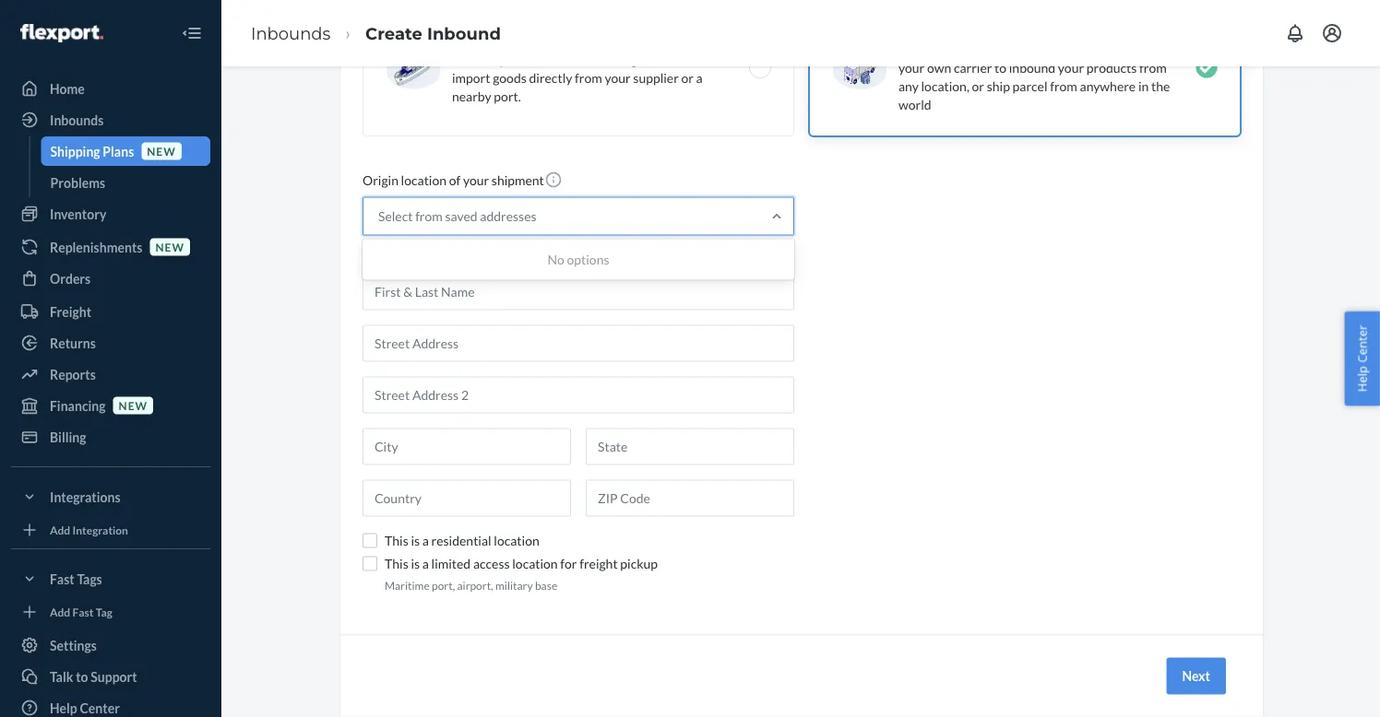 Task type: describe. For each thing, give the bounding box(es) containing it.
State text field
[[586, 429, 794, 466]]

breadcrumbs navigation
[[236, 6, 516, 60]]

add for add fast tag
[[50, 606, 70, 619]]

billing link
[[11, 423, 210, 452]]

tag
[[96, 606, 112, 619]]

this is a limited access location for freight pickup
[[385, 557, 658, 573]]

access
[[473, 557, 510, 573]]

in
[[1138, 78, 1149, 94]]

port,
[[432, 579, 455, 593]]

add fast tag
[[50, 606, 112, 619]]

parcel
[[1013, 78, 1048, 94]]

center inside 'link'
[[80, 701, 120, 716]]

reports
[[50, 367, 96, 382]]

financing
[[50, 398, 106, 414]]

import
[[452, 70, 490, 86]]

service
[[652, 52, 692, 67]]

integrations
[[50, 489, 120, 505]]

inventory
[[50, 206, 106, 222]]

Country text field
[[363, 481, 571, 518]]

help center inside button
[[1354, 325, 1371, 392]]

flexport logo image
[[20, 24, 103, 42]]

inbounds inside the breadcrumbs navigation
[[251, 23, 331, 43]]

inbounds link inside the breadcrumbs navigation
[[251, 23, 331, 43]]

tags
[[77, 572, 102, 587]]

to inside use flexport's international freight service to import goods directly from your supplier or a nearby port.
[[695, 52, 707, 67]]

fast tags
[[50, 572, 102, 587]]

center inside button
[[1354, 325, 1371, 363]]

next button
[[1167, 659, 1226, 696]]

base
[[535, 579, 557, 593]]

inbounds inside inbounds link
[[50, 112, 104, 128]]

options
[[567, 252, 609, 268]]

location,
[[921, 78, 970, 94]]

shipment
[[492, 173, 544, 189]]

open account menu image
[[1321, 22, 1343, 44]]

use flexport's extensive us trucking network or your own carrier to inbound your products from any location, or ship parcel from anywhere in the world
[[899, 42, 1170, 113]]

integration
[[72, 524, 128, 537]]

1 horizontal spatial or
[[972, 78, 984, 94]]

1 vertical spatial location
[[494, 534, 539, 549]]

trucking
[[1057, 42, 1104, 57]]

products
[[1087, 60, 1137, 76]]

add integration link
[[11, 519, 210, 542]]

your right "of"
[[463, 173, 489, 189]]

fast inside "link"
[[72, 606, 94, 619]]

directly
[[529, 70, 572, 86]]

new for replenishments
[[155, 240, 184, 254]]

inventory link
[[11, 199, 210, 229]]

a for this is a limited access location for freight pickup
[[422, 557, 429, 573]]

from left saved
[[415, 209, 443, 225]]

replenishments
[[50, 239, 142, 255]]

is for residential
[[411, 534, 420, 549]]

home link
[[11, 74, 210, 103]]

international
[[535, 52, 609, 67]]

a inside use flexport's international freight service to import goods directly from your supplier or a nearby port.
[[696, 70, 703, 86]]

flexport's
[[923, 42, 979, 57]]

reports link
[[11, 360, 210, 389]]

Street Address 2 text field
[[363, 377, 794, 414]]

billing
[[50, 429, 86, 445]]

no options
[[548, 252, 609, 268]]

from inside use flexport's international freight service to import goods directly from your supplier or a nearby port.
[[575, 70, 602, 86]]

your inside use flexport's international freight service to import goods directly from your supplier or a nearby port.
[[605, 70, 631, 86]]

saved
[[445, 209, 478, 225]]

origin location of your shipment
[[363, 173, 544, 189]]

help center inside 'link'
[[50, 701, 120, 716]]

Street Address text field
[[363, 326, 794, 363]]

inbound
[[1009, 60, 1056, 76]]

check circle image
[[1196, 57, 1218, 79]]

maritime
[[385, 579, 430, 593]]

this for this is a limited access location for freight pickup
[[385, 557, 408, 573]]

any
[[899, 78, 919, 94]]

anywhere
[[1080, 78, 1136, 94]]

add fast tag link
[[11, 602, 210, 624]]

pickup
[[620, 557, 658, 573]]

carrier
[[954, 60, 992, 76]]

this for this is a residential location
[[385, 534, 408, 549]]

settings
[[50, 638, 97, 654]]

select from saved addresses
[[378, 209, 537, 225]]

orders
[[50, 271, 91, 286]]

create inbound link
[[365, 23, 501, 43]]

plans
[[103, 143, 134, 159]]

or inside use flexport's international freight service to import goods directly from your supplier or a nearby port.
[[681, 70, 694, 86]]

addresses
[[480, 209, 537, 225]]



Task type: vqa. For each thing, say whether or not it's contained in the screenshot.
supplier
yes



Task type: locate. For each thing, give the bounding box(es) containing it.
port.
[[494, 89, 521, 104]]

military
[[495, 579, 533, 593]]

use inside use flexport's international freight service to import goods directly from your supplier or a nearby port.
[[452, 52, 474, 67]]

nearby
[[452, 89, 491, 104]]

maritime port, airport, military base
[[385, 579, 557, 593]]

inbound
[[427, 23, 501, 43]]

1 this from the top
[[385, 534, 408, 549]]

this is a residential location
[[385, 534, 539, 549]]

own
[[927, 60, 951, 76]]

use for use flexport's extensive us trucking network or your own carrier to inbound your products from any location, or ship parcel from anywhere in the world
[[899, 42, 920, 57]]

0 vertical spatial a
[[696, 70, 703, 86]]

is for limited
[[411, 557, 420, 573]]

us
[[1038, 42, 1054, 57]]

0 horizontal spatial center
[[80, 701, 120, 716]]

1 vertical spatial inbounds
[[50, 112, 104, 128]]

orders link
[[11, 264, 210, 293]]

inbounds link
[[251, 23, 331, 43], [11, 105, 210, 135]]

network
[[1106, 42, 1154, 57]]

close navigation image
[[181, 22, 203, 44]]

1 vertical spatial center
[[80, 701, 120, 716]]

1 add from the top
[[50, 524, 70, 537]]

help inside button
[[1354, 366, 1371, 392]]

or down "carrier"
[[972, 78, 984, 94]]

0 vertical spatial this
[[385, 534, 408, 549]]

talk
[[50, 669, 73, 685]]

help center button
[[1345, 312, 1380, 406]]

use up any
[[899, 42, 920, 57]]

center
[[1354, 325, 1371, 363], [80, 701, 120, 716]]

supplier
[[633, 70, 679, 86]]

add left integration
[[50, 524, 70, 537]]

fast inside dropdown button
[[50, 572, 74, 587]]

goods
[[493, 70, 527, 86]]

from down international
[[575, 70, 602, 86]]

1 horizontal spatial help center
[[1354, 325, 1371, 392]]

create inbound
[[365, 23, 501, 43]]

0 vertical spatial location
[[401, 173, 447, 189]]

to right talk
[[76, 669, 88, 685]]

First & Last Name text field
[[363, 274, 794, 311]]

to inside "button"
[[76, 669, 88, 685]]

create
[[365, 23, 422, 43]]

the
[[1151, 78, 1170, 94]]

0 vertical spatial fast
[[50, 572, 74, 587]]

1 vertical spatial help center
[[50, 701, 120, 716]]

freight right the for
[[580, 557, 618, 573]]

0 horizontal spatial use
[[452, 52, 474, 67]]

shipping plans
[[50, 143, 134, 159]]

0 vertical spatial add
[[50, 524, 70, 537]]

1 horizontal spatial use
[[899, 42, 920, 57]]

new for financing
[[119, 399, 148, 412]]

1 vertical spatial a
[[422, 534, 429, 549]]

your down trucking
[[1058, 60, 1084, 76]]

returns link
[[11, 328, 210, 358]]

fast tags button
[[11, 565, 210, 594]]

for
[[560, 557, 577, 573]]

integrations button
[[11, 483, 210, 512]]

ship
[[987, 78, 1010, 94]]

from up the
[[1140, 60, 1167, 76]]

problems link
[[41, 168, 210, 197]]

add
[[50, 524, 70, 537], [50, 606, 70, 619]]

next
[[1182, 670, 1211, 685]]

location up the this is a limited access location for freight pickup
[[494, 534, 539, 549]]

or right network
[[1157, 42, 1169, 57]]

from right parcel
[[1050, 78, 1078, 94]]

problems
[[50, 175, 105, 191]]

inbounds
[[251, 23, 331, 43], [50, 112, 104, 128]]

0 horizontal spatial help
[[50, 701, 77, 716]]

use up import
[[452, 52, 474, 67]]

to
[[695, 52, 707, 67], [995, 60, 1007, 76], [76, 669, 88, 685]]

2 vertical spatial new
[[119, 399, 148, 412]]

0 vertical spatial help
[[1354, 366, 1371, 392]]

1 horizontal spatial center
[[1354, 325, 1371, 363]]

2 horizontal spatial or
[[1157, 42, 1169, 57]]

1 is from the top
[[411, 534, 420, 549]]

add inside add fast tag "link"
[[50, 606, 70, 619]]

use inside use flexport's extensive us trucking network or your own carrier to inbound your products from any location, or ship parcel from anywhere in the world
[[899, 42, 920, 57]]

ZIP Code text field
[[586, 481, 794, 518]]

help inside 'link'
[[50, 701, 77, 716]]

None checkbox
[[363, 534, 377, 549]]

0 horizontal spatial or
[[681, 70, 694, 86]]

a right supplier
[[696, 70, 703, 86]]

a
[[696, 70, 703, 86], [422, 534, 429, 549], [422, 557, 429, 573]]

to right service
[[695, 52, 707, 67]]

of
[[449, 173, 461, 189]]

from
[[1140, 60, 1167, 76], [575, 70, 602, 86], [1050, 78, 1078, 94], [415, 209, 443, 225]]

or down service
[[681, 70, 694, 86]]

0 vertical spatial is
[[411, 534, 420, 549]]

1 vertical spatial help
[[50, 701, 77, 716]]

use flexport's international freight service to import goods directly from your supplier or a nearby port.
[[452, 52, 707, 104]]

talk to support button
[[11, 662, 210, 692]]

0 horizontal spatial inbounds
[[50, 112, 104, 128]]

extensive
[[982, 42, 1035, 57]]

1 horizontal spatial to
[[695, 52, 707, 67]]

1 vertical spatial freight
[[580, 557, 618, 573]]

0 vertical spatial new
[[147, 144, 176, 158]]

to up ship
[[995, 60, 1007, 76]]

talk to support
[[50, 669, 137, 685]]

location up base
[[512, 557, 558, 573]]

1 vertical spatial this
[[385, 557, 408, 573]]

fast left tags
[[50, 572, 74, 587]]

support
[[91, 669, 137, 685]]

2 vertical spatial location
[[512, 557, 558, 573]]

freight
[[50, 304, 91, 320]]

your up any
[[899, 60, 925, 76]]

2 vertical spatial a
[[422, 557, 429, 573]]

2 add from the top
[[50, 606, 70, 619]]

no
[[548, 252, 565, 268]]

0 vertical spatial center
[[1354, 325, 1371, 363]]

1 vertical spatial fast
[[72, 606, 94, 619]]

or
[[1157, 42, 1169, 57], [681, 70, 694, 86], [972, 78, 984, 94]]

a for this is a residential location
[[422, 534, 429, 549]]

1 horizontal spatial inbounds link
[[251, 23, 331, 43]]

1 horizontal spatial inbounds
[[251, 23, 331, 43]]

your
[[899, 60, 925, 76], [1058, 60, 1084, 76], [605, 70, 631, 86], [463, 173, 489, 189]]

0 horizontal spatial help center
[[50, 701, 120, 716]]

open notifications image
[[1284, 22, 1306, 44]]

help center link
[[11, 694, 210, 718]]

1 vertical spatial is
[[411, 557, 420, 573]]

new for shipping plans
[[147, 144, 176, 158]]

new
[[147, 144, 176, 158], [155, 240, 184, 254], [119, 399, 148, 412]]

airport,
[[457, 579, 493, 593]]

1 horizontal spatial help
[[1354, 366, 1371, 392]]

0 horizontal spatial inbounds link
[[11, 105, 210, 135]]

1 vertical spatial inbounds link
[[11, 105, 210, 135]]

1 vertical spatial new
[[155, 240, 184, 254]]

2 is from the top
[[411, 557, 420, 573]]

add integration
[[50, 524, 128, 537]]

home
[[50, 81, 85, 96]]

freight inside use flexport's international freight service to import goods directly from your supplier or a nearby port.
[[611, 52, 649, 67]]

2 this from the top
[[385, 557, 408, 573]]

fast left tag
[[72, 606, 94, 619]]

freight link
[[11, 297, 210, 327]]

your left supplier
[[605, 70, 631, 86]]

add for add integration
[[50, 524, 70, 537]]

origin
[[363, 173, 399, 189]]

new down reports link
[[119, 399, 148, 412]]

City text field
[[363, 429, 571, 466]]

add up settings
[[50, 606, 70, 619]]

fast
[[50, 572, 74, 587], [72, 606, 94, 619]]

new up orders link in the top left of the page
[[155, 240, 184, 254]]

use for use flexport's international freight service to import goods directly from your supplier or a nearby port.
[[452, 52, 474, 67]]

2 horizontal spatial to
[[995, 60, 1007, 76]]

new right 'plans'
[[147, 144, 176, 158]]

location left "of"
[[401, 173, 447, 189]]

select
[[378, 209, 413, 225]]

this
[[385, 534, 408, 549], [385, 557, 408, 573]]

a left residential
[[422, 534, 429, 549]]

0 vertical spatial help center
[[1354, 325, 1371, 392]]

limited
[[431, 557, 471, 573]]

None checkbox
[[363, 557, 377, 572]]

help center
[[1354, 325, 1371, 392], [50, 701, 120, 716]]

1 vertical spatial add
[[50, 606, 70, 619]]

0 vertical spatial inbounds link
[[251, 23, 331, 43]]

is
[[411, 534, 420, 549], [411, 557, 420, 573]]

shipping
[[50, 143, 100, 159]]

returns
[[50, 335, 96, 351]]

0 vertical spatial freight
[[611, 52, 649, 67]]

world
[[899, 97, 931, 113]]

add inside add integration link
[[50, 524, 70, 537]]

freight up supplier
[[611, 52, 649, 67]]

residential
[[431, 534, 491, 549]]

settings link
[[11, 631, 210, 661]]

0 vertical spatial inbounds
[[251, 23, 331, 43]]

to inside use flexport's extensive us trucking network or your own carrier to inbound your products from any location, or ship parcel from anywhere in the world
[[995, 60, 1007, 76]]

location
[[401, 173, 447, 189], [494, 534, 539, 549], [512, 557, 558, 573]]

0 horizontal spatial to
[[76, 669, 88, 685]]

a left limited
[[422, 557, 429, 573]]

flexport's
[[476, 52, 533, 67]]



